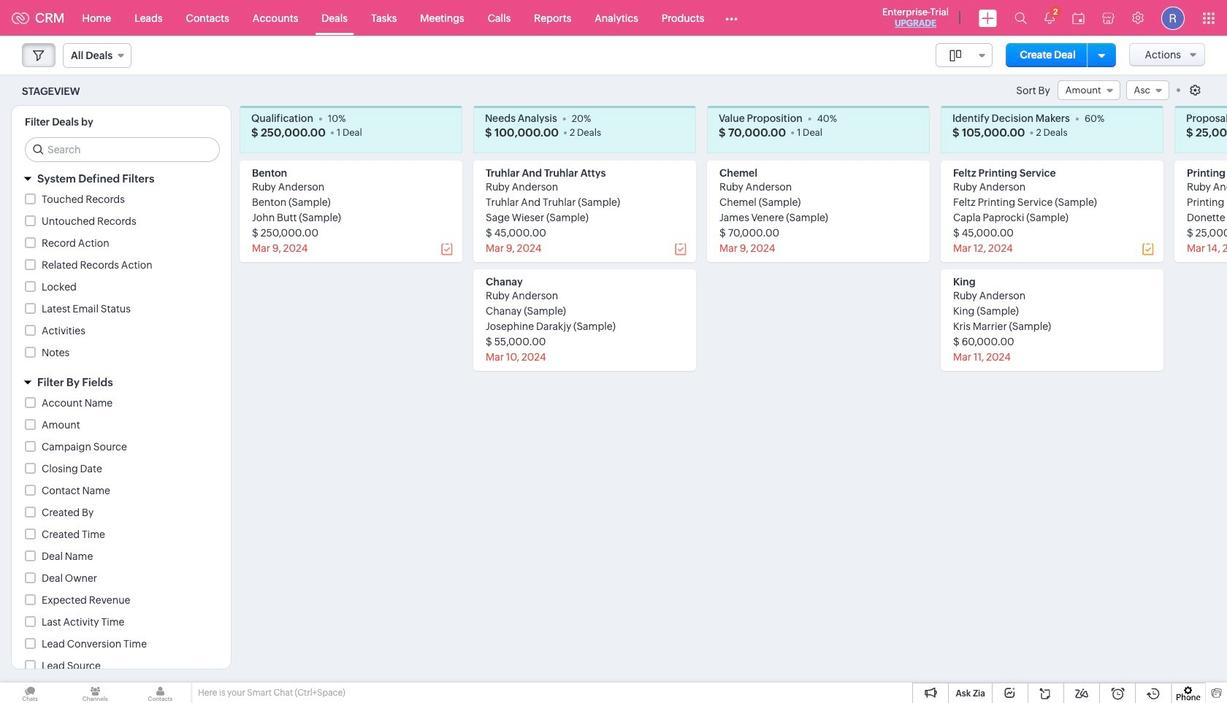 Task type: locate. For each thing, give the bounding box(es) containing it.
Search text field
[[26, 138, 219, 161]]

None field
[[63, 43, 132, 68], [936, 43, 992, 67], [1058, 80, 1120, 100], [1126, 80, 1169, 100], [63, 43, 132, 68], [1058, 80, 1120, 100], [1126, 80, 1169, 100]]

channels image
[[65, 683, 125, 703]]

chats image
[[0, 683, 60, 703]]

contacts image
[[130, 683, 190, 703]]

profile image
[[1161, 6, 1185, 30]]

logo image
[[12, 12, 29, 24]]

search element
[[1006, 0, 1036, 36]]

create menu element
[[970, 0, 1006, 35]]

create menu image
[[979, 9, 997, 27]]



Task type: describe. For each thing, give the bounding box(es) containing it.
signals element
[[1036, 0, 1064, 36]]

none field "size"
[[936, 43, 992, 67]]

profile element
[[1153, 0, 1194, 35]]

search image
[[1015, 12, 1027, 24]]

size image
[[949, 49, 961, 62]]

Other Modules field
[[716, 6, 747, 30]]

calendar image
[[1072, 12, 1085, 24]]



Task type: vqa. For each thing, say whether or not it's contained in the screenshot.
profile "Element"
yes



